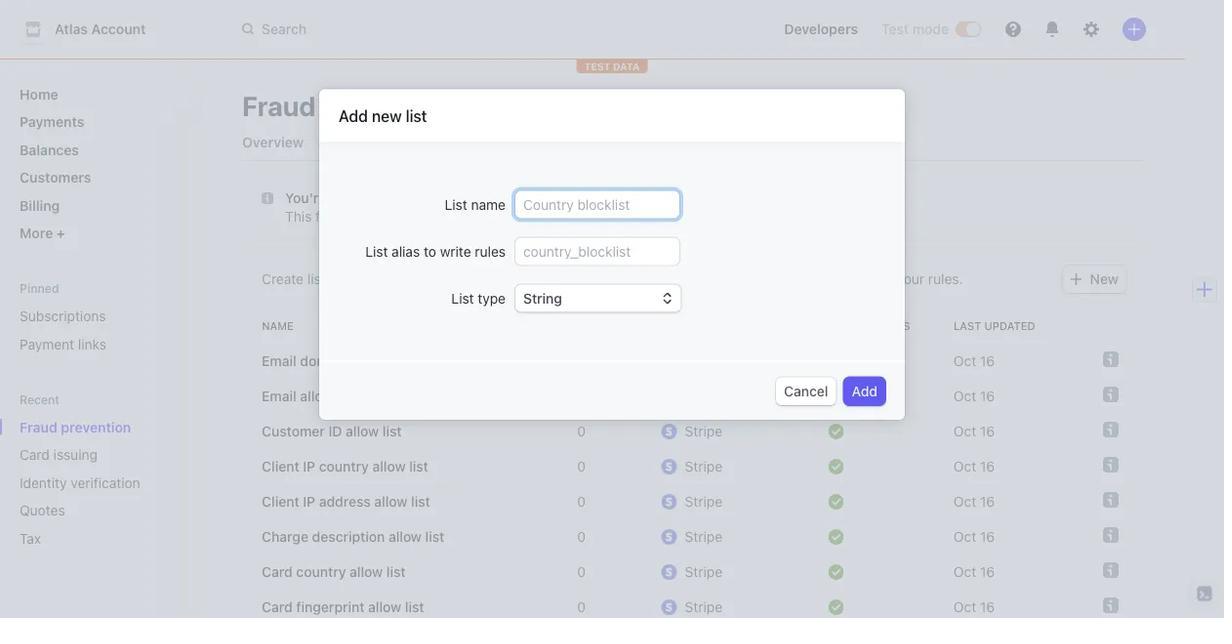 Task type: locate. For each thing, give the bounding box(es) containing it.
8 16 from the top
[[981, 599, 996, 615]]

1 horizontal spatial domain
[[484, 271, 530, 287]]

an
[[452, 209, 468, 225]]

0 for email domain allow list
[[578, 353, 586, 369]]

card for card issuing
[[20, 447, 50, 463]]

4 0 from the top
[[578, 494, 586, 510]]

email down name
[[262, 353, 297, 369]]

allow down card country allow list link
[[368, 599, 402, 615]]

6 16 from the top
[[981, 529, 996, 545]]

1 vertical spatial address
[[319, 494, 371, 510]]

2 vertical spatial card
[[262, 599, 293, 615]]

3 oct 16 link from the top
[[946, 414, 1072, 449]]

0 link
[[531, 344, 594, 379], [531, 414, 594, 449], [531, 449, 594, 485], [531, 485, 594, 520], [531, 520, 594, 555], [531, 555, 594, 590], [531, 590, 594, 618]]

0 horizontal spatial svg image
[[262, 193, 274, 204]]

svg image
[[262, 193, 274, 204], [1071, 274, 1083, 285]]

2 oct 16 from the top
[[954, 388, 996, 404]]

5 stripe from the top
[[685, 529, 723, 545]]

3 0 link from the top
[[531, 449, 594, 485]]

description
[[312, 529, 385, 545]]

add up reviews
[[339, 107, 368, 125]]

lists link
[[468, 129, 515, 156]]

1 horizontal spatial radar
[[689, 209, 727, 225]]

7 oct from the top
[[954, 564, 977, 580]]

for right about on the top of the page
[[730, 209, 749, 225]]

1 16 from the top
[[981, 353, 996, 369]]

for up at at the top of the page
[[420, 190, 438, 206]]

1 0 link from the top
[[531, 344, 594, 379]]

0 link for email domain allow list
[[531, 344, 594, 379]]

client for client ip country allow list
[[262, 459, 300, 475]]

add for add
[[852, 383, 878, 399]]

billing
[[20, 197, 60, 213]]

0 horizontal spatial rules
[[413, 134, 449, 150]]

client for client ip address allow list
[[262, 494, 300, 510]]

oct
[[954, 353, 977, 369], [954, 388, 977, 404], [954, 423, 977, 440], [954, 459, 977, 475], [954, 494, 977, 510], [954, 529, 977, 545], [954, 564, 977, 580], [954, 599, 977, 615]]

1 a from the left
[[365, 271, 373, 287]]

fraud prevention
[[242, 89, 458, 122], [20, 419, 131, 435]]

7 0 from the top
[[578, 599, 586, 615]]

stripe link for email domain allow list
[[654, 344, 761, 379]]

7 0 link from the top
[[531, 590, 594, 618]]

0 horizontal spatial add
[[339, 107, 368, 125]]

8 oct 16 from the top
[[954, 599, 996, 615]]

2 client from the top
[[262, 494, 300, 510]]

1 horizontal spatial address
[[687, 271, 737, 287]]

list down client ip country allow list link
[[411, 494, 431, 510]]

6 oct 16 from the top
[[954, 529, 996, 545]]

1 vertical spatial prevention
[[61, 419, 131, 435]]

payment links
[[20, 336, 106, 352]]

list down card country allow list link
[[405, 599, 424, 615]]

more
[[20, 225, 57, 241]]

6 stripe link from the top
[[654, 555, 761, 590]]

email domain allow list
[[262, 353, 407, 369]]

4 0 link from the top
[[531, 485, 594, 520]]

customer id allow list
[[262, 423, 402, 440]]

ip for client ip address allow list
[[303, 494, 316, 510]]

test mode
[[882, 21, 950, 37]]

prevention
[[322, 89, 458, 122], [61, 419, 131, 435]]

radar
[[379, 190, 416, 206], [689, 209, 727, 225]]

rules down "add new list"
[[413, 134, 449, 150]]

last
[[954, 320, 982, 333]]

1 horizontal spatial for
[[730, 209, 749, 225]]

atlas
[[55, 21, 88, 37]]

5 0 link from the top
[[531, 520, 594, 555]]

0 link for customer id allow list
[[531, 414, 594, 449]]

oct 16 link
[[946, 344, 1072, 379], [946, 379, 1072, 414], [946, 414, 1072, 449], [946, 449, 1072, 485], [946, 485, 1072, 520], [946, 520, 1072, 555], [946, 555, 1072, 590], [946, 590, 1072, 618]]

domain up email allow list
[[300, 353, 348, 369]]

list
[[445, 196, 468, 213], [366, 243, 388, 259], [452, 290, 474, 306]]

tab list containing overview
[[235, 125, 1147, 161]]

list down email
[[452, 290, 474, 306]]

7 stripe from the top
[[685, 599, 723, 615]]

feature
[[316, 209, 360, 225]]

id
[[329, 423, 342, 440]]

fraud up "overview"
[[242, 89, 316, 122]]

ip right trusted
[[671, 271, 683, 287]]

0 vertical spatial email
[[262, 353, 297, 369]]

you're testing radar for fraud teams this feature is available at an additional cost. learn more about radar for fraud teams.
[[285, 190, 839, 225]]

tab list
[[235, 125, 1147, 161]]

5 stripe link from the top
[[654, 520, 761, 555]]

rules inside "rules" link
[[413, 134, 449, 150]]

list left name
[[445, 196, 468, 213]]

0 horizontal spatial for
[[420, 190, 438, 206]]

new
[[372, 107, 402, 125]]

fraud prevention up issuing
[[20, 419, 131, 435]]

radar up 'available'
[[379, 190, 416, 206]]

email up customer in the bottom left of the page
[[262, 388, 297, 404]]

in
[[861, 320, 873, 333]]

country up fingerprint
[[296, 564, 346, 580]]

1 oct 16 from the top
[[954, 353, 996, 369]]

1 client from the top
[[262, 459, 300, 475]]

list up id
[[337, 388, 356, 404]]

1 oct 16 link from the top
[[946, 344, 1072, 379]]

email inside email domain allow list link
[[262, 353, 297, 369]]

0 horizontal spatial fraud prevention
[[20, 419, 131, 435]]

search
[[262, 21, 307, 37]]

mode
[[913, 21, 950, 37]]

1 vertical spatial rules
[[876, 320, 911, 333]]

card left fingerprint
[[262, 599, 293, 615]]

0 vertical spatial fraud prevention
[[242, 89, 458, 122]]

0 vertical spatial rules
[[413, 134, 449, 150]]

new
[[1091, 271, 1119, 287]]

0 horizontal spatial domain
[[300, 353, 348, 369]]

teams
[[483, 190, 525, 206]]

for
[[420, 190, 438, 206], [730, 209, 749, 225]]

1 vertical spatial country
[[296, 564, 346, 580]]

atlas account button
[[20, 16, 165, 43]]

1 horizontal spatial rules
[[876, 320, 911, 333]]

2 stripe link from the top
[[654, 414, 761, 449]]

email inside email allow list link
[[262, 388, 297, 404]]

0 horizontal spatial prevention
[[61, 419, 131, 435]]

Country blocklist text field
[[516, 191, 680, 218]]

testing
[[330, 190, 375, 206]]

prevention up reviews
[[322, 89, 458, 122]]

client ip country allow list
[[262, 459, 429, 475]]

or
[[594, 271, 607, 287]]

1 vertical spatial card
[[262, 564, 293, 580]]

0 for client ip address allow list
[[578, 494, 586, 510]]

1 stripe link from the top
[[654, 344, 761, 379]]

additional
[[471, 209, 533, 225]]

email
[[262, 353, 297, 369], [262, 388, 297, 404]]

used in rules
[[829, 320, 911, 333]]

0 for charge description allow list
[[578, 529, 586, 545]]

rules
[[413, 134, 449, 150], [876, 320, 911, 333]]

prevention up card issuing link
[[61, 419, 131, 435]]

list
[[406, 107, 427, 125], [572, 271, 590, 287], [388, 353, 407, 369], [337, 388, 356, 404], [383, 423, 402, 440], [410, 459, 429, 475], [411, 494, 431, 510], [426, 529, 445, 545], [387, 564, 406, 580], [405, 599, 424, 615]]

pinned element
[[12, 300, 188, 360]]

stripe for card country allow list
[[685, 564, 723, 580]]

stripe link for card country allow list
[[654, 555, 761, 590]]

email allow list
[[262, 388, 356, 404]]

1 horizontal spatial a
[[611, 271, 618, 287]]

1 horizontal spatial fraud prevention
[[242, 89, 458, 122]]

1 0 from the top
[[578, 353, 586, 369]]

0 horizontal spatial to
[[424, 243, 437, 259]]

1 horizontal spatial prevention
[[322, 89, 458, 122]]

a right the 'or'
[[611, 271, 618, 287]]

1 horizontal spatial to
[[802, 271, 815, 287]]

more
[[611, 209, 645, 225]]

2 0 from the top
[[578, 423, 586, 440]]

address down client ip country allow list
[[319, 494, 371, 510]]

1 vertical spatial radar
[[689, 209, 727, 225]]

2 oct from the top
[[954, 388, 977, 404]]

write
[[440, 243, 471, 259]]

more button
[[12, 217, 188, 249]]

list right new
[[406, 107, 427, 125]]

list down client ip address allow list link
[[426, 529, 445, 545]]

0 vertical spatial radar
[[379, 190, 416, 206]]

0 link for charge description allow list
[[531, 520, 594, 555]]

3 stripe link from the top
[[654, 449, 761, 485]]

5 oct from the top
[[954, 494, 977, 510]]

a
[[365, 271, 373, 287], [611, 271, 618, 287]]

card country allow list link
[[242, 555, 531, 590]]

0 for client ip country allow list
[[578, 459, 586, 475]]

2 stripe from the top
[[685, 423, 723, 440]]

stripe link
[[654, 344, 761, 379], [654, 414, 761, 449], [654, 449, 761, 485], [654, 485, 761, 520], [654, 520, 761, 555], [654, 555, 761, 590], [654, 590, 761, 618]]

ip up charge
[[303, 494, 316, 510]]

risk controls link
[[527, 129, 628, 156]]

2 vertical spatial ip
[[303, 494, 316, 510]]

card up identity
[[20, 447, 50, 463]]

pinned navigation links element
[[12, 280, 188, 360]]

ip down customer in the bottom left of the page
[[303, 459, 316, 475]]

16
[[981, 353, 996, 369], [981, 388, 996, 404], [981, 423, 996, 440], [981, 459, 996, 475], [981, 494, 996, 510], [981, 529, 996, 545], [981, 564, 996, 580], [981, 599, 996, 615]]

fraud prevention up reviews
[[242, 89, 458, 122]]

a right like at left
[[365, 271, 373, 287]]

0 vertical spatial to
[[424, 243, 437, 259]]

stripe for customer id allow list
[[685, 423, 723, 440]]

add inside button
[[852, 383, 878, 399]]

Search search field
[[231, 11, 753, 47]]

client down customer in the bottom left of the page
[[262, 459, 300, 475]]

1 vertical spatial add
[[852, 383, 878, 399]]

1 stripe from the top
[[685, 353, 723, 369]]

1 vertical spatial domain
[[300, 353, 348, 369]]

available
[[378, 209, 433, 225]]

subscriptions
[[20, 308, 106, 324]]

4 oct 16 from the top
[[954, 459, 996, 475]]

fraud down recent
[[20, 419, 57, 435]]

1 email from the top
[[262, 353, 297, 369]]

add
[[339, 107, 368, 125], [852, 383, 878, 399]]

stripe for email domain allow list
[[685, 353, 723, 369]]

in
[[883, 271, 894, 287]]

1 vertical spatial client
[[262, 494, 300, 510]]

allow
[[741, 271, 773, 287], [351, 353, 385, 369], [300, 388, 333, 404], [346, 423, 379, 440], [373, 459, 406, 475], [375, 494, 408, 510], [389, 529, 422, 545], [350, 564, 383, 580], [368, 599, 402, 615]]

radar right about on the top of the page
[[689, 209, 727, 225]]

0 vertical spatial country
[[319, 459, 369, 475]]

5 0 from the top
[[578, 529, 586, 545]]

2 email from the top
[[262, 388, 297, 404]]

0 vertical spatial client
[[262, 459, 300, 475]]

1 vertical spatial email
[[262, 388, 297, 404]]

card issuing
[[20, 447, 98, 463]]

6 oct from the top
[[954, 529, 977, 545]]

allow left list,
[[741, 271, 773, 287]]

links
[[78, 336, 106, 352]]

client up charge
[[262, 494, 300, 510]]

0 for card country allow list
[[578, 564, 586, 580]]

domain up type on the top of page
[[484, 271, 530, 287]]

3 0 from the top
[[578, 459, 586, 475]]

issuing
[[53, 447, 98, 463]]

learn
[[572, 209, 608, 225]]

0 vertical spatial card
[[20, 447, 50, 463]]

1 vertical spatial for
[[730, 209, 749, 225]]

0 horizontal spatial a
[[365, 271, 373, 287]]

1 vertical spatial ip
[[303, 459, 316, 475]]

list left alias
[[366, 243, 388, 259]]

rules.
[[929, 271, 964, 287]]

add right cancel
[[852, 383, 878, 399]]

to right list,
[[802, 271, 815, 287]]

svg image left new
[[1071, 274, 1083, 285]]

2 vertical spatial list
[[452, 290, 474, 306]]

7 stripe link from the top
[[654, 590, 761, 618]]

stripe
[[685, 353, 723, 369], [685, 423, 723, 440], [685, 459, 723, 475], [685, 494, 723, 510], [685, 529, 723, 545], [685, 564, 723, 580], [685, 599, 723, 615]]

0 vertical spatial ip
[[671, 271, 683, 287]]

1 vertical spatial fraud prevention
[[20, 419, 131, 435]]

country up client ip address allow list
[[319, 459, 369, 475]]

0 vertical spatial add
[[339, 107, 368, 125]]

1 horizontal spatial svg image
[[1071, 274, 1083, 285]]

payments link
[[12, 106, 188, 138]]

address down the learn more about radar for fraud teams. link at top
[[687, 271, 737, 287]]

lists
[[476, 134, 508, 150]]

3 stripe from the top
[[685, 459, 723, 475]]

1 vertical spatial list
[[366, 243, 388, 259]]

0 vertical spatial prevention
[[322, 89, 458, 122]]

list,
[[776, 271, 799, 287]]

card down charge
[[262, 564, 293, 580]]

customers link
[[12, 162, 188, 193]]

6 stripe from the top
[[685, 564, 723, 580]]

balances
[[20, 142, 79, 158]]

billing link
[[12, 190, 188, 221]]

rules right in
[[876, 320, 911, 333]]

6 0 link from the top
[[531, 555, 594, 590]]

0 vertical spatial list
[[445, 196, 468, 213]]

card fingerprint allow list link
[[242, 590, 531, 618]]

2 0 link from the top
[[531, 414, 594, 449]]

block
[[534, 271, 568, 287]]

list up card fingerprint allow list link
[[387, 564, 406, 580]]

svg image left you're
[[262, 193, 274, 204]]

6 0 from the top
[[578, 564, 586, 580]]

is
[[364, 209, 374, 225]]

payments
[[20, 114, 84, 130]]

card inside recent element
[[20, 447, 50, 463]]

to right alias
[[424, 243, 437, 259]]

stripe for card fingerprint allow list
[[685, 599, 723, 615]]

quotes
[[20, 503, 65, 519]]

1 horizontal spatial add
[[852, 383, 878, 399]]

0 horizontal spatial address
[[319, 494, 371, 510]]

ip for client ip country allow list
[[303, 459, 316, 475]]

charge description allow list link
[[242, 520, 531, 555]]

0 for card fingerprint allow list
[[578, 599, 586, 615]]

1 vertical spatial svg image
[[1071, 274, 1083, 285]]



Task type: vqa. For each thing, say whether or not it's contained in the screenshot.
Edit invoice button's invoice
no



Task type: describe. For each thing, give the bounding box(es) containing it.
0 link for card fingerprint allow list
[[531, 590, 594, 618]]

1 vertical spatial to
[[802, 271, 815, 287]]

3 oct from the top
[[954, 423, 977, 440]]

risk
[[535, 134, 563, 150]]

0 vertical spatial for
[[420, 190, 438, 206]]

7 oct 16 from the top
[[954, 564, 996, 580]]

risk controls
[[535, 134, 620, 150]]

allow right id
[[346, 423, 379, 440]]

about
[[648, 209, 685, 225]]

4 stripe link from the top
[[654, 485, 761, 520]]

stripe link for client ip country allow list
[[654, 449, 761, 485]]

0 vertical spatial svg image
[[262, 193, 274, 204]]

allow up customer id allow list
[[300, 388, 333, 404]]

5 oct 16 from the top
[[954, 494, 996, 510]]

cost.
[[537, 209, 568, 225]]

add for add new list
[[339, 107, 368, 125]]

list down email allow list link
[[383, 423, 402, 440]]

alias
[[392, 243, 420, 259]]

overview
[[242, 134, 304, 150]]

cancel button
[[777, 378, 837, 405]]

2 a from the left
[[611, 271, 618, 287]]

card for card fingerprint allow list
[[262, 599, 293, 615]]

payment links link
[[12, 328, 188, 360]]

create lists, like a suspicious email domain block list or a trusted ip address allow list, to reference in your rules.
[[262, 271, 964, 287]]

4 oct 16 link from the top
[[946, 449, 1072, 485]]

create
[[262, 271, 304, 287]]

you're
[[285, 190, 326, 206]]

balances link
[[12, 134, 188, 166]]

7 16 from the top
[[981, 564, 996, 580]]

1 oct from the top
[[954, 353, 977, 369]]

3 oct 16 from the top
[[954, 423, 996, 440]]

developers link
[[777, 14, 867, 45]]

type
[[478, 290, 506, 306]]

card fingerprint allow list
[[262, 599, 424, 615]]

developers
[[785, 21, 859, 37]]

tax link
[[12, 523, 160, 554]]

list for list type
[[452, 290, 474, 306]]

6 oct 16 link from the top
[[946, 520, 1072, 555]]

0 link for client ip country allow list
[[531, 449, 594, 485]]

customer
[[262, 423, 325, 440]]

email for email domain allow list
[[262, 353, 297, 369]]

fraud inside recent element
[[20, 419, 57, 435]]

quotes link
[[12, 495, 160, 527]]

email for email allow list
[[262, 388, 297, 404]]

4 stripe from the top
[[685, 494, 723, 510]]

8 oct 16 link from the top
[[946, 590, 1072, 618]]

client ip country allow list link
[[242, 449, 531, 485]]

allow up email allow list link
[[351, 353, 385, 369]]

tax
[[20, 530, 41, 547]]

reviews
[[331, 134, 385, 150]]

controls
[[566, 134, 620, 150]]

cancel
[[785, 383, 829, 399]]

like
[[340, 271, 362, 287]]

3 16 from the top
[[981, 423, 996, 440]]

core navigation links element
[[12, 78, 188, 249]]

list up email allow list link
[[388, 353, 407, 369]]

8 oct from the top
[[954, 599, 977, 615]]

0 horizontal spatial radar
[[379, 190, 416, 206]]

this
[[285, 209, 312, 225]]

recent navigation links element
[[0, 391, 203, 554]]

email
[[447, 271, 480, 287]]

allow down 'customer id allow list' link on the left bottom
[[373, 459, 406, 475]]

4 16 from the top
[[981, 459, 996, 475]]

client ip address allow list link
[[242, 485, 531, 520]]

last updated
[[954, 320, 1036, 333]]

email domain allow list link
[[242, 344, 531, 379]]

svg image inside the new button
[[1071, 274, 1083, 285]]

allow down charge description allow list
[[350, 564, 383, 580]]

fraud up an
[[442, 190, 479, 206]]

payment
[[20, 336, 74, 352]]

5 16 from the top
[[981, 494, 996, 510]]

identity verification link
[[12, 467, 160, 499]]

client ip address allow list
[[262, 494, 431, 510]]

suspicious
[[376, 271, 443, 287]]

0 vertical spatial address
[[687, 271, 737, 287]]

0 for customer id allow list
[[578, 423, 586, 440]]

rules link
[[405, 129, 457, 156]]

fingerprint
[[296, 599, 365, 615]]

list for list alias to write rules
[[366, 243, 388, 259]]

name
[[262, 320, 294, 333]]

card for card country allow list
[[262, 564, 293, 580]]

lists,
[[308, 271, 337, 287]]

name
[[471, 196, 506, 213]]

7 oct 16 link from the top
[[946, 555, 1072, 590]]

list type
[[452, 290, 506, 306]]

new button
[[1063, 266, 1127, 293]]

data
[[613, 61, 640, 72]]

home
[[20, 86, 58, 102]]

atlas account
[[55, 21, 146, 37]]

recent
[[20, 392, 60, 406]]

overview link
[[235, 129, 312, 156]]

list for list name
[[445, 196, 468, 213]]

fraud prevention link
[[12, 411, 160, 443]]

customers
[[20, 169, 91, 186]]

account
[[91, 21, 146, 37]]

test data
[[585, 61, 640, 72]]

recent element
[[0, 411, 203, 554]]

fraud left teams.
[[752, 209, 789, 225]]

teams.
[[793, 209, 839, 225]]

list alias to write rules
[[366, 243, 506, 259]]

prevention inside recent element
[[61, 419, 131, 435]]

customer id allow list link
[[242, 414, 531, 449]]

2 16 from the top
[[981, 388, 996, 404]]

list left the 'or'
[[572, 271, 590, 287]]

updated
[[985, 320, 1036, 333]]

test
[[585, 61, 611, 72]]

0 link for card country allow list
[[531, 555, 594, 590]]

allow down client ip address allow list link
[[389, 529, 422, 545]]

fraud prevention inside recent element
[[20, 419, 131, 435]]

0 vertical spatial domain
[[484, 271, 530, 287]]

country_blocklist text field
[[516, 238, 680, 265]]

allow down client ip country allow list link
[[375, 494, 408, 510]]

subscriptions link
[[12, 300, 188, 332]]

test
[[882, 21, 910, 37]]

2 oct 16 link from the top
[[946, 379, 1072, 414]]

verification
[[71, 475, 140, 491]]

0 link for client ip address allow list
[[531, 485, 594, 520]]

list name
[[445, 196, 506, 213]]

card issuing link
[[12, 439, 160, 471]]

4 oct from the top
[[954, 459, 977, 475]]

add new list
[[339, 107, 427, 125]]

rules
[[475, 243, 506, 259]]

pinned
[[20, 282, 59, 295]]

your
[[897, 271, 925, 287]]

5 oct 16 link from the top
[[946, 485, 1072, 520]]

stripe for client ip country allow list
[[685, 459, 723, 475]]

trusted
[[622, 271, 667, 287]]

reviews link
[[323, 129, 393, 156]]

stripe link for card fingerprint allow list
[[654, 590, 761, 618]]

list down 'customer id allow list' link on the left bottom
[[410, 459, 429, 475]]

reference
[[819, 271, 879, 287]]

charge
[[262, 529, 309, 545]]

at
[[436, 209, 449, 225]]

stripe link for customer id allow list
[[654, 414, 761, 449]]



